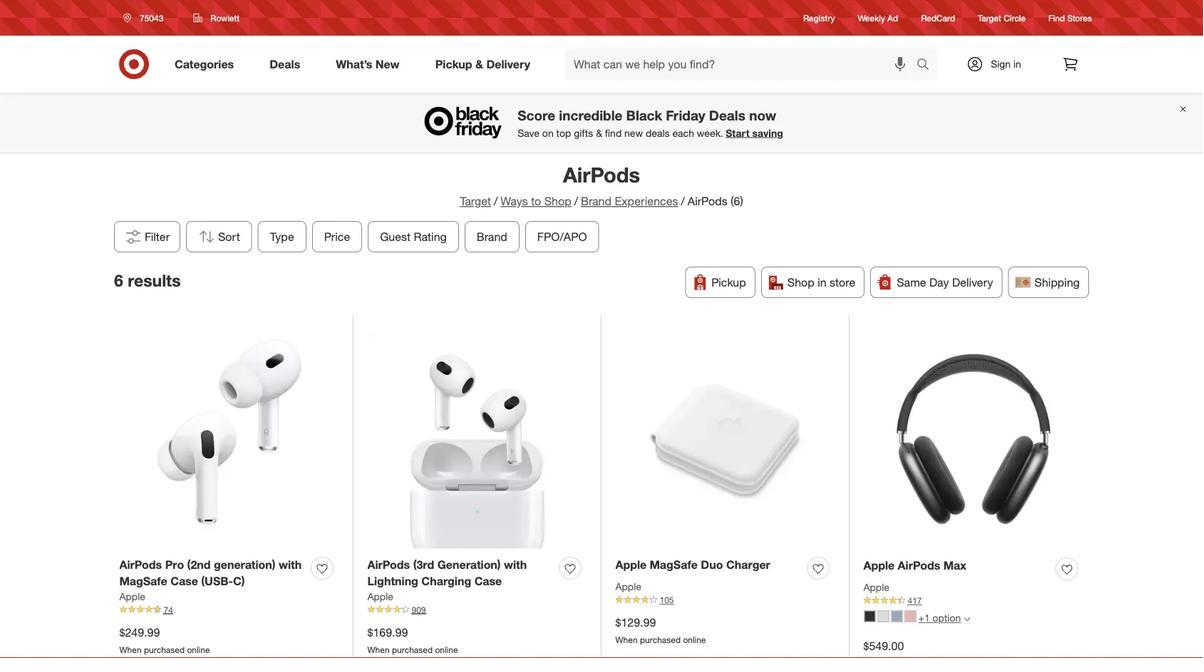 Task type: vqa. For each thing, say whether or not it's contained in the screenshot.
to
yes



Task type: describe. For each thing, give the bounding box(es) containing it.
pink image
[[905, 611, 917, 622]]

909 link
[[368, 604, 587, 616]]

lightning
[[368, 574, 419, 588]]

guest
[[380, 230, 411, 243]]

$249.99 when purchased online
[[119, 626, 210, 655]]

74 link
[[119, 604, 339, 616]]

brand experiences link
[[581, 194, 679, 208]]

all colors + 1 more colors image
[[964, 616, 971, 623]]

when for $129.99
[[616, 635, 638, 645]]

saving
[[753, 127, 784, 139]]

type
[[270, 230, 294, 243]]

with inside airpods pro (2nd generation) with magsafe case (usb‑c)
[[279, 558, 302, 572]]

& inside score incredible black friday deals now save on top gifts & find new deals each week. start saving
[[596, 127, 603, 139]]

airpods left (6)
[[688, 194, 728, 208]]

75043 button
[[114, 5, 179, 31]]

weekly ad
[[858, 12, 899, 23]]

incredible
[[559, 107, 623, 123]]

score incredible black friday deals now save on top gifts & find new deals each week. start saving
[[518, 107, 784, 139]]

redcard link
[[922, 12, 956, 24]]

ways
[[501, 194, 528, 208]]

generation)
[[214, 558, 276, 572]]

find
[[1049, 12, 1066, 23]]

magsafe inside airpods pro (2nd generation) with magsafe case (usb‑c)
[[119, 574, 167, 588]]

$129.99
[[616, 616, 656, 630]]

guest rating
[[380, 230, 447, 243]]

friday
[[666, 107, 706, 123]]

$169.99 when purchased online
[[368, 626, 458, 655]]

sign in
[[991, 58, 1022, 70]]

filter button
[[114, 221, 181, 252]]

909
[[412, 604, 426, 615]]

case for generation)
[[475, 574, 502, 588]]

stores
[[1068, 12, 1093, 23]]

type button
[[258, 221, 307, 252]]

top
[[557, 127, 571, 139]]

airpods pro (2nd generation) with magsafe case (usb‑c)
[[119, 558, 302, 588]]

day
[[930, 275, 950, 289]]

apple for apple airpods max
[[864, 559, 895, 573]]

delivery for pickup & delivery
[[487, 57, 531, 71]]

pickup & delivery
[[435, 57, 531, 71]]

apple for apple magsafe duo charger
[[616, 558, 647, 572]]

black
[[627, 107, 663, 123]]

categories
[[175, 57, 234, 71]]

sky blue image
[[892, 611, 903, 622]]

generation)
[[438, 558, 501, 572]]

apple magsafe duo charger
[[616, 558, 771, 572]]

option
[[933, 612, 962, 624]]

apple link for airpods pro (2nd generation) with magsafe case (usb‑c)
[[119, 589, 145, 604]]

store
[[830, 275, 856, 289]]

shipping
[[1035, 275, 1080, 289]]

75043
[[140, 12, 164, 23]]

$129.99 when purchased online
[[616, 616, 706, 645]]

each
[[673, 127, 695, 139]]

74
[[164, 604, 173, 615]]

when for $169.99
[[368, 644, 390, 655]]

in for shop
[[818, 275, 827, 289]]

guest rating button
[[368, 221, 459, 252]]

save
[[518, 127, 540, 139]]

3 / from the left
[[681, 194, 685, 208]]

ad
[[888, 12, 899, 23]]

when for $249.99
[[119, 644, 142, 655]]

brand inside button
[[477, 230, 508, 243]]

max
[[944, 559, 967, 573]]

shop inside button
[[788, 275, 815, 289]]

registry
[[804, 12, 835, 23]]

charger
[[727, 558, 771, 572]]

weekly ad link
[[858, 12, 899, 24]]

pickup & delivery link
[[423, 48, 548, 80]]

categories link
[[163, 48, 252, 80]]

in for sign
[[1014, 58, 1022, 70]]

1 horizontal spatial target
[[978, 12, 1002, 23]]

find stores link
[[1049, 12, 1093, 24]]

ways to shop link
[[501, 194, 572, 208]]

now
[[750, 107, 777, 123]]

gifts
[[574, 127, 594, 139]]

apple airpods max link
[[864, 558, 967, 574]]

case for (2nd
[[171, 574, 198, 588]]

pickup button
[[686, 267, 756, 298]]

airpods pro (2nd generation) with magsafe case (usb‑c) link
[[119, 557, 306, 589]]

(usb‑c)
[[201, 574, 245, 588]]

on
[[543, 127, 554, 139]]

rating
[[414, 230, 447, 243]]

sort button
[[186, 221, 252, 252]]

sign
[[991, 58, 1011, 70]]

+1 option
[[919, 612, 962, 624]]

6 results
[[114, 271, 181, 291]]

sign in link
[[955, 48, 1044, 80]]

$549.00
[[864, 639, 905, 653]]



Task type: locate. For each thing, give the bounding box(es) containing it.
1 horizontal spatial delivery
[[953, 275, 994, 289]]

/ up the fpo/apo
[[575, 194, 578, 208]]

target inside airpods target / ways to shop / brand experiences / airpods (6)
[[460, 194, 491, 208]]

0 horizontal spatial &
[[476, 57, 483, 71]]

online down the 74 link
[[187, 644, 210, 655]]

target left circle
[[978, 12, 1002, 23]]

target circle
[[978, 12, 1026, 23]]

target link
[[460, 194, 491, 208]]

case inside airpods (3rd generation) with lightning charging case
[[475, 574, 502, 588]]

(6)
[[731, 194, 744, 208]]

2 horizontal spatial online
[[683, 635, 706, 645]]

0 horizontal spatial purchased
[[144, 644, 185, 655]]

brand up the fpo/apo
[[581, 194, 612, 208]]

1 horizontal spatial /
[[575, 194, 578, 208]]

online inside $129.99 when purchased online
[[683, 635, 706, 645]]

2 with from the left
[[504, 558, 527, 572]]

magsafe down pro
[[119, 574, 167, 588]]

/ left the ways
[[494, 194, 498, 208]]

airpods inside airpods pro (2nd generation) with magsafe case (usb‑c)
[[119, 558, 162, 572]]

apple link up $129.99
[[616, 580, 642, 594]]

airpods inside airpods (3rd generation) with lightning charging case
[[368, 558, 410, 572]]

score
[[518, 107, 556, 123]]

$249.99
[[119, 626, 160, 639]]

online for $249.99
[[187, 644, 210, 655]]

deals up start
[[709, 107, 746, 123]]

6
[[114, 271, 123, 291]]

filter
[[145, 230, 170, 243]]

fpo/apo button
[[526, 221, 600, 252]]

0 horizontal spatial with
[[279, 558, 302, 572]]

search button
[[911, 48, 945, 83]]

$169.99
[[368, 626, 408, 639]]

brand inside airpods target / ways to shop / brand experiences / airpods (6)
[[581, 194, 612, 208]]

0 horizontal spatial case
[[171, 574, 198, 588]]

2 case from the left
[[475, 574, 502, 588]]

apple for airpods (3rd generation) with lightning charging case "apple" link
[[368, 590, 394, 603]]

apple link up space gray "icon"
[[864, 580, 890, 595]]

search
[[911, 59, 945, 72]]

shop inside airpods target / ways to shop / brand experiences / airpods (6)
[[545, 194, 572, 208]]

pickup for pickup
[[712, 275, 747, 289]]

1 horizontal spatial with
[[504, 558, 527, 572]]

deals link
[[258, 48, 318, 80]]

silver image
[[878, 611, 890, 622]]

delivery inside button
[[953, 275, 994, 289]]

purchased inside $249.99 when purchased online
[[144, 644, 185, 655]]

0 horizontal spatial deals
[[270, 57, 300, 71]]

0 vertical spatial brand
[[581, 194, 612, 208]]

1 horizontal spatial magsafe
[[650, 558, 698, 572]]

target circle link
[[978, 12, 1026, 24]]

airpods left pro
[[119, 558, 162, 572]]

airpods for airpods (3rd generation) with lightning charging case
[[368, 558, 410, 572]]

case
[[171, 574, 198, 588], [475, 574, 502, 588]]

purchased down $129.99
[[640, 635, 681, 645]]

case inside airpods pro (2nd generation) with magsafe case (usb‑c)
[[171, 574, 198, 588]]

pickup for pickup & delivery
[[435, 57, 473, 71]]

duo
[[701, 558, 723, 572]]

apple link down lightning in the left of the page
[[368, 589, 394, 604]]

in inside the sign in link
[[1014, 58, 1022, 70]]

0 horizontal spatial shop
[[545, 194, 572, 208]]

1 horizontal spatial brand
[[581, 194, 612, 208]]

apple for airpods pro (2nd generation) with magsafe case (usb‑c)'s "apple" link
[[119, 590, 145, 603]]

apple for "apple" link associated with apple magsafe duo charger
[[616, 580, 642, 593]]

&
[[476, 57, 483, 71], [596, 127, 603, 139]]

experiences
[[615, 194, 679, 208]]

(2nd
[[187, 558, 211, 572]]

new
[[625, 127, 643, 139]]

0 vertical spatial deals
[[270, 57, 300, 71]]

apple link up $249.99 at the left
[[119, 589, 145, 604]]

purchased for $169.99
[[392, 644, 433, 655]]

new
[[376, 57, 400, 71]]

1 vertical spatial brand
[[477, 230, 508, 243]]

(3rd
[[413, 558, 434, 572]]

in left "store"
[[818, 275, 827, 289]]

0 horizontal spatial when
[[119, 644, 142, 655]]

shop in store
[[788, 275, 856, 289]]

target left the ways
[[460, 194, 491, 208]]

apple link for airpods (3rd generation) with lightning charging case
[[368, 589, 394, 604]]

redcard
[[922, 12, 956, 23]]

0 vertical spatial target
[[978, 12, 1002, 23]]

sort
[[218, 230, 240, 243]]

when down $129.99
[[616, 635, 638, 645]]

find
[[605, 127, 622, 139]]

apple link for apple airpods max
[[864, 580, 890, 595]]

in
[[1014, 58, 1022, 70], [818, 275, 827, 289]]

105 link
[[616, 594, 835, 606]]

shop right to
[[545, 194, 572, 208]]

delivery up score
[[487, 57, 531, 71]]

space gray image
[[865, 611, 876, 622]]

online for $169.99
[[435, 644, 458, 655]]

same
[[897, 275, 927, 289]]

1 horizontal spatial when
[[368, 644, 390, 655]]

+1 option button
[[858, 607, 977, 630]]

results
[[128, 271, 181, 291]]

2 / from the left
[[575, 194, 578, 208]]

0 vertical spatial delivery
[[487, 57, 531, 71]]

purchased for $249.99
[[144, 644, 185, 655]]

/
[[494, 194, 498, 208], [575, 194, 578, 208], [681, 194, 685, 208]]

purchased down $249.99 at the left
[[144, 644, 185, 655]]

airpods up lightning in the left of the page
[[368, 558, 410, 572]]

airpods (3rd generation) with lightning charging case link
[[368, 557, 554, 589]]

fpo/apo
[[538, 230, 587, 243]]

when inside $169.99 when purchased online
[[368, 644, 390, 655]]

purchased inside $129.99 when purchased online
[[640, 635, 681, 645]]

apple link for apple magsafe duo charger
[[616, 580, 642, 594]]

online inside $249.99 when purchased online
[[187, 644, 210, 655]]

2 horizontal spatial /
[[681, 194, 685, 208]]

0 vertical spatial in
[[1014, 58, 1022, 70]]

105
[[660, 595, 674, 605]]

1 horizontal spatial purchased
[[392, 644, 433, 655]]

airpods pro (2nd generation) with magsafe case (usb‑c) image
[[119, 329, 339, 549], [119, 329, 339, 549]]

0 horizontal spatial brand
[[477, 230, 508, 243]]

airpods for airpods target / ways to shop / brand experiences / airpods (6)
[[563, 162, 640, 187]]

417
[[908, 595, 922, 606]]

1 vertical spatial magsafe
[[119, 574, 167, 588]]

online for $129.99
[[683, 635, 706, 645]]

apple magsafe duo charger image
[[616, 329, 835, 549], [616, 329, 835, 549]]

with inside airpods (3rd generation) with lightning charging case
[[504, 558, 527, 572]]

deals
[[646, 127, 670, 139]]

1 case from the left
[[171, 574, 198, 588]]

online inside $169.99 when purchased online
[[435, 644, 458, 655]]

417 link
[[864, 595, 1084, 607]]

airpods (3rd generation) with lightning charging case
[[368, 558, 527, 588]]

start
[[726, 127, 750, 139]]

apple airpods max
[[864, 559, 967, 573]]

1 vertical spatial delivery
[[953, 275, 994, 289]]

1 with from the left
[[279, 558, 302, 572]]

online down 909 link
[[435, 644, 458, 655]]

1 horizontal spatial shop
[[788, 275, 815, 289]]

brand
[[581, 194, 612, 208], [477, 230, 508, 243]]

price button
[[312, 221, 363, 252]]

airpods up 417
[[898, 559, 941, 573]]

in right sign at right top
[[1014, 58, 1022, 70]]

0 vertical spatial shop
[[545, 194, 572, 208]]

same day delivery button
[[871, 267, 1003, 298]]

1 horizontal spatial pickup
[[712, 275, 747, 289]]

apple for apple airpods max's "apple" link
[[864, 581, 890, 594]]

0 horizontal spatial in
[[818, 275, 827, 289]]

rowlett
[[211, 12, 240, 23]]

shop in store button
[[761, 267, 865, 298]]

0 horizontal spatial delivery
[[487, 57, 531, 71]]

airpods for airpods pro (2nd generation) with magsafe case (usb‑c)
[[119, 558, 162, 572]]

1 horizontal spatial deals
[[709, 107, 746, 123]]

when inside $129.99 when purchased online
[[616, 635, 638, 645]]

delivery right the day
[[953, 275, 994, 289]]

charging
[[422, 574, 472, 588]]

rowlett button
[[184, 5, 249, 31]]

shipping button
[[1009, 267, 1090, 298]]

week.
[[697, 127, 723, 139]]

what's
[[336, 57, 373, 71]]

& inside pickup & delivery link
[[476, 57, 483, 71]]

pickup inside button
[[712, 275, 747, 289]]

apple magsafe duo charger link
[[616, 557, 771, 573]]

1 / from the left
[[494, 194, 498, 208]]

case down pro
[[171, 574, 198, 588]]

1 vertical spatial pickup
[[712, 275, 747, 289]]

purchased for $129.99
[[640, 635, 681, 645]]

apple airpods max image
[[864, 329, 1084, 549], [864, 329, 1084, 549]]

pickup
[[435, 57, 473, 71], [712, 275, 747, 289]]

deals inside score incredible black friday deals now save on top gifts & find new deals each week. start saving
[[709, 107, 746, 123]]

airpods (3rd generation) with lightning charging case image
[[368, 329, 587, 549], [368, 329, 587, 549]]

1 horizontal spatial online
[[435, 644, 458, 655]]

1 vertical spatial shop
[[788, 275, 815, 289]]

0 vertical spatial magsafe
[[650, 558, 698, 572]]

0 horizontal spatial target
[[460, 194, 491, 208]]

shop left "store"
[[788, 275, 815, 289]]

airpods
[[563, 162, 640, 187], [688, 194, 728, 208], [119, 558, 162, 572], [368, 558, 410, 572], [898, 559, 941, 573]]

1 vertical spatial &
[[596, 127, 603, 139]]

purchased down $169.99
[[392, 644, 433, 655]]

weekly
[[858, 12, 886, 23]]

1 vertical spatial target
[[460, 194, 491, 208]]

purchased inside $169.99 when purchased online
[[392, 644, 433, 655]]

find stores
[[1049, 12, 1093, 23]]

2 horizontal spatial purchased
[[640, 635, 681, 645]]

when down $249.99 at the left
[[119, 644, 142, 655]]

same day delivery
[[897, 275, 994, 289]]

registry link
[[804, 12, 835, 24]]

0 horizontal spatial /
[[494, 194, 498, 208]]

0 horizontal spatial magsafe
[[119, 574, 167, 588]]

online down 105 "link"
[[683, 635, 706, 645]]

1 vertical spatial deals
[[709, 107, 746, 123]]

circle
[[1004, 12, 1026, 23]]

all colors + 1 more colors element
[[964, 614, 971, 623]]

pro
[[165, 558, 184, 572]]

/ right experiences
[[681, 194, 685, 208]]

purchased
[[640, 635, 681, 645], [144, 644, 185, 655], [392, 644, 433, 655]]

deals left what's at the left top of page
[[270, 57, 300, 71]]

target
[[978, 12, 1002, 23], [460, 194, 491, 208]]

shop
[[545, 194, 572, 208], [788, 275, 815, 289]]

delivery
[[487, 57, 531, 71], [953, 275, 994, 289]]

What can we help you find? suggestions appear below search field
[[566, 48, 921, 80]]

1 horizontal spatial &
[[596, 127, 603, 139]]

1 horizontal spatial in
[[1014, 58, 1022, 70]]

apple
[[616, 558, 647, 572], [864, 559, 895, 573], [616, 580, 642, 593], [864, 581, 890, 594], [119, 590, 145, 603], [368, 590, 394, 603]]

brand button
[[465, 221, 520, 252]]

0 horizontal spatial pickup
[[435, 57, 473, 71]]

case down generation)
[[475, 574, 502, 588]]

airpods up brand experiences link
[[563, 162, 640, 187]]

delivery for same day delivery
[[953, 275, 994, 289]]

brand down target link
[[477, 230, 508, 243]]

to
[[531, 194, 541, 208]]

in inside shop in store button
[[818, 275, 827, 289]]

0 vertical spatial pickup
[[435, 57, 473, 71]]

apple inside apple magsafe duo charger link
[[616, 558, 647, 572]]

1 horizontal spatial case
[[475, 574, 502, 588]]

magsafe up 105
[[650, 558, 698, 572]]

0 vertical spatial &
[[476, 57, 483, 71]]

when inside $249.99 when purchased online
[[119, 644, 142, 655]]

0 horizontal spatial online
[[187, 644, 210, 655]]

1 vertical spatial in
[[818, 275, 827, 289]]

2 horizontal spatial when
[[616, 635, 638, 645]]

when down $169.99
[[368, 644, 390, 655]]



